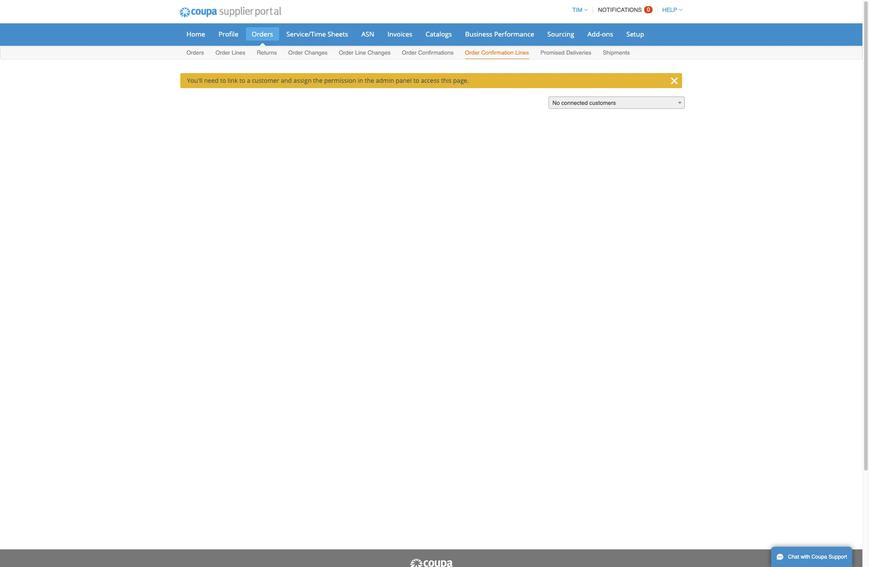 Task type: vqa. For each thing, say whether or not it's contained in the screenshot.
the Learning at the top left of the page
no



Task type: describe. For each thing, give the bounding box(es) containing it.
connected
[[562, 100, 588, 106]]

sourcing link
[[542, 27, 580, 41]]

performance
[[494, 30, 534, 38]]

No connected customers field
[[549, 97, 685, 109]]

access
[[421, 76, 440, 85]]

0
[[647, 6, 650, 13]]

promised deliveries link
[[540, 48, 592, 59]]

1 changes from the left
[[305, 49, 328, 56]]

promised deliveries
[[541, 49, 592, 56]]

setup link
[[621, 27, 650, 41]]

1 to from the left
[[220, 76, 226, 85]]

profile link
[[213, 27, 244, 41]]

no connected customers
[[553, 100, 616, 106]]

asn
[[362, 30, 374, 38]]

admin
[[376, 76, 394, 85]]

and
[[281, 76, 292, 85]]

this
[[441, 76, 452, 85]]

shipments link
[[603, 48, 631, 59]]

help
[[663, 7, 677, 13]]

1 lines from the left
[[232, 49, 245, 56]]

catalogs
[[426, 30, 452, 38]]

order confirmations
[[402, 49, 454, 56]]

order lines
[[216, 49, 245, 56]]

assign
[[294, 76, 312, 85]]

customer
[[252, 76, 279, 85]]

order changes
[[288, 49, 328, 56]]

confirmations
[[418, 49, 454, 56]]

permission
[[324, 76, 356, 85]]

invoices
[[388, 30, 413, 38]]

panel
[[396, 76, 412, 85]]

1 horizontal spatial orders link
[[246, 27, 279, 41]]

link
[[228, 76, 238, 85]]

customers
[[590, 100, 616, 106]]

you'll need to link to a customer and assign the permission in the admin panel to access this page.
[[187, 76, 469, 85]]

order confirmation lines
[[465, 49, 529, 56]]

order for order confirmations
[[402, 49, 417, 56]]

ons
[[602, 30, 613, 38]]

1 vertical spatial orders link
[[186, 48, 205, 59]]

business performance link
[[460, 27, 540, 41]]

service/time
[[286, 30, 326, 38]]

need
[[204, 76, 219, 85]]

1 horizontal spatial coupa supplier portal image
[[409, 559, 453, 568]]



Task type: locate. For each thing, give the bounding box(es) containing it.
no
[[553, 100, 560, 106]]

order left line
[[339, 49, 354, 56]]

orders for the rightmost orders link
[[252, 30, 273, 38]]

confirmation
[[481, 49, 514, 56]]

0 horizontal spatial changes
[[305, 49, 328, 56]]

lines
[[232, 49, 245, 56], [515, 49, 529, 56]]

to right panel
[[413, 76, 419, 85]]

0 horizontal spatial the
[[313, 76, 323, 85]]

1 horizontal spatial the
[[365, 76, 374, 85]]

1 horizontal spatial changes
[[368, 49, 391, 56]]

to left a
[[239, 76, 245, 85]]

the
[[313, 76, 323, 85], [365, 76, 374, 85]]

business
[[465, 30, 493, 38]]

with
[[801, 554, 810, 561]]

business performance
[[465, 30, 534, 38]]

0 horizontal spatial to
[[220, 76, 226, 85]]

0 horizontal spatial coupa supplier portal image
[[173, 1, 287, 23]]

support
[[829, 554, 847, 561]]

order line changes
[[339, 49, 391, 56]]

home
[[187, 30, 205, 38]]

orders for the bottommost orders link
[[187, 49, 204, 56]]

coupa supplier portal image
[[173, 1, 287, 23], [409, 559, 453, 568]]

in
[[358, 76, 363, 85]]

home link
[[181, 27, 211, 41]]

add-ons
[[588, 30, 613, 38]]

5 order from the left
[[465, 49, 480, 56]]

chat with coupa support
[[788, 554, 847, 561]]

0 horizontal spatial lines
[[232, 49, 245, 56]]

changes down service/time sheets link
[[305, 49, 328, 56]]

navigation
[[569, 1, 683, 19]]

order down service/time
[[288, 49, 303, 56]]

order
[[216, 49, 230, 56], [288, 49, 303, 56], [339, 49, 354, 56], [402, 49, 417, 56], [465, 49, 480, 56]]

navigation containing notifications 0
[[569, 1, 683, 19]]

returns
[[257, 49, 277, 56]]

1 the from the left
[[313, 76, 323, 85]]

the right 'in'
[[365, 76, 374, 85]]

2 horizontal spatial to
[[413, 76, 419, 85]]

add-ons link
[[582, 27, 619, 41]]

2 changes from the left
[[368, 49, 391, 56]]

deliveries
[[566, 49, 592, 56]]

No connected customers text field
[[549, 97, 685, 109]]

sheets
[[328, 30, 348, 38]]

orders link up returns on the left of the page
[[246, 27, 279, 41]]

invoices link
[[382, 27, 418, 41]]

orders up returns on the left of the page
[[252, 30, 273, 38]]

orders down home
[[187, 49, 204, 56]]

lines down the "performance" at the right top
[[515, 49, 529, 56]]

service/time sheets
[[286, 30, 348, 38]]

order down business
[[465, 49, 480, 56]]

order confirmation lines link
[[465, 48, 530, 59]]

0 horizontal spatial orders link
[[186, 48, 205, 59]]

tim link
[[569, 7, 588, 13]]

2 lines from the left
[[515, 49, 529, 56]]

shipments
[[603, 49, 630, 56]]

you'll
[[187, 76, 202, 85]]

0 vertical spatial coupa supplier portal image
[[173, 1, 287, 23]]

1 order from the left
[[216, 49, 230, 56]]

order lines link
[[215, 48, 246, 59]]

order down invoices link
[[402, 49, 417, 56]]

profile
[[219, 30, 239, 38]]

order for order lines
[[216, 49, 230, 56]]

asn link
[[356, 27, 380, 41]]

order inside 'link'
[[402, 49, 417, 56]]

order for order confirmation lines
[[465, 49, 480, 56]]

order changes link
[[288, 48, 328, 59]]

0 horizontal spatial orders
[[187, 49, 204, 56]]

chat
[[788, 554, 800, 561]]

chat with coupa support button
[[771, 547, 853, 568]]

1 horizontal spatial lines
[[515, 49, 529, 56]]

a
[[247, 76, 250, 85]]

orders link down home
[[186, 48, 205, 59]]

service/time sheets link
[[281, 27, 354, 41]]

orders
[[252, 30, 273, 38], [187, 49, 204, 56]]

order for order changes
[[288, 49, 303, 56]]

3 to from the left
[[413, 76, 419, 85]]

2 to from the left
[[239, 76, 245, 85]]

1 horizontal spatial to
[[239, 76, 245, 85]]

2 order from the left
[[288, 49, 303, 56]]

1 vertical spatial coupa supplier portal image
[[409, 559, 453, 568]]

help link
[[659, 7, 683, 13]]

order for order line changes
[[339, 49, 354, 56]]

1 vertical spatial orders
[[187, 49, 204, 56]]

add-
[[588, 30, 602, 38]]

page.
[[453, 76, 469, 85]]

0 vertical spatial orders
[[252, 30, 273, 38]]

order confirmations link
[[402, 48, 454, 59]]

promised
[[541, 49, 565, 56]]

notifications 0
[[598, 6, 650, 13]]

3 order from the left
[[339, 49, 354, 56]]

the right assign
[[313, 76, 323, 85]]

to
[[220, 76, 226, 85], [239, 76, 245, 85], [413, 76, 419, 85]]

2 the from the left
[[365, 76, 374, 85]]

to left link in the top of the page
[[220, 76, 226, 85]]

order down profile
[[216, 49, 230, 56]]

orders link
[[246, 27, 279, 41], [186, 48, 205, 59]]

lines down profile 'link'
[[232, 49, 245, 56]]

1 horizontal spatial orders
[[252, 30, 273, 38]]

notifications
[[598, 7, 642, 13]]

catalogs link
[[420, 27, 458, 41]]

setup
[[627, 30, 644, 38]]

changes
[[305, 49, 328, 56], [368, 49, 391, 56]]

tim
[[573, 7, 583, 13]]

returns link
[[256, 48, 277, 59]]

order line changes link
[[339, 48, 391, 59]]

sourcing
[[548, 30, 575, 38]]

line
[[355, 49, 366, 56]]

4 order from the left
[[402, 49, 417, 56]]

coupa
[[812, 554, 827, 561]]

changes right line
[[368, 49, 391, 56]]

0 vertical spatial orders link
[[246, 27, 279, 41]]



